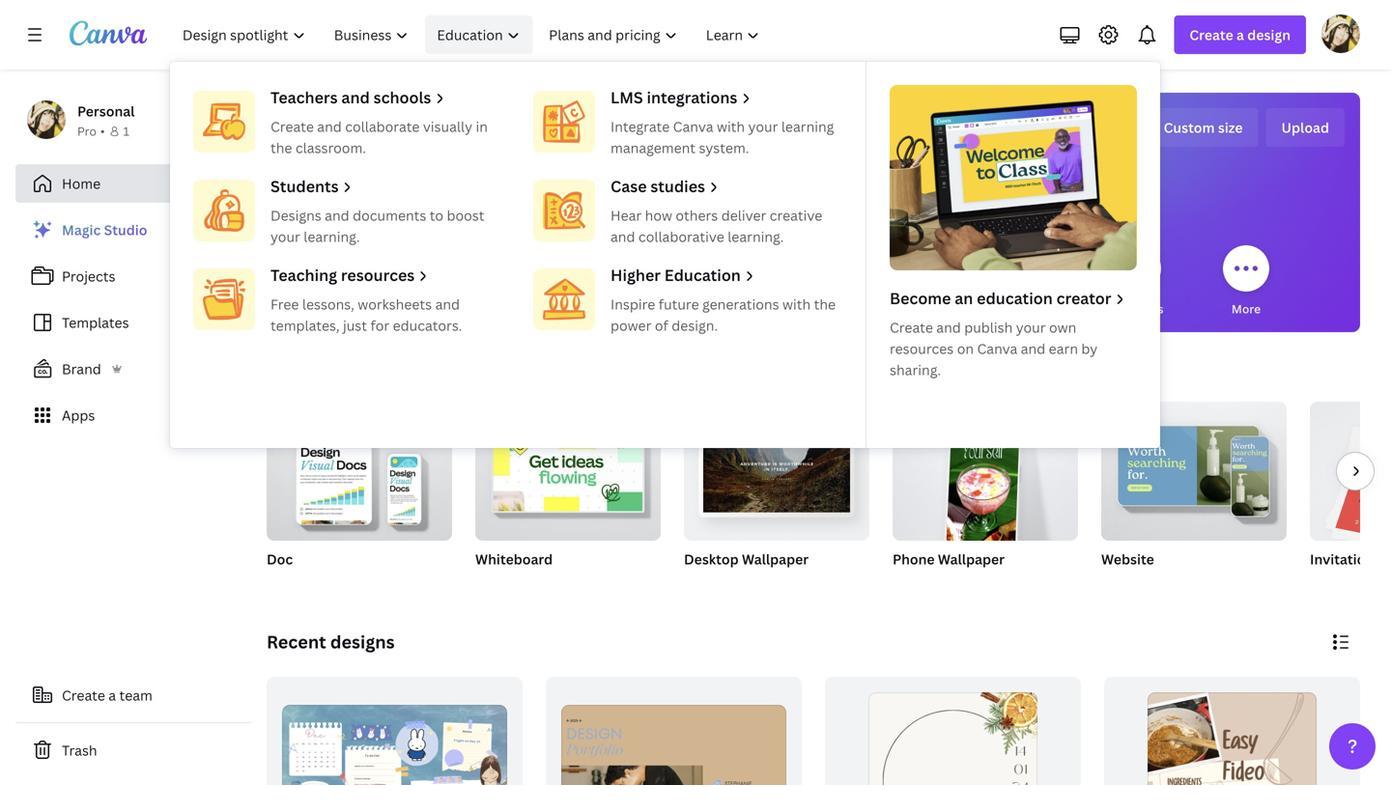 Task type: locate. For each thing, give the bounding box(es) containing it.
create for create a team
[[62, 686, 105, 705]]

and
[[341, 87, 370, 108], [317, 117, 342, 136], [325, 206, 349, 225], [611, 228, 635, 246], [435, 295, 460, 314], [937, 318, 961, 337], [1021, 340, 1046, 358]]

wallpaper inside desktop wallpaper group
[[742, 550, 809, 569]]

2 learning. from the left
[[728, 228, 784, 246]]

home link
[[15, 164, 251, 203]]

0 horizontal spatial you
[[381, 301, 402, 317]]

1 vertical spatial education
[[665, 265, 741, 286]]

your up system. in the top right of the page
[[748, 117, 778, 136]]

for you button
[[357, 232, 404, 332]]

1 horizontal spatial a
[[1237, 26, 1244, 44]]

wallpaper for phone wallpaper
[[938, 550, 1005, 569]]

wallpaper right the phone at the bottom of the page
[[938, 550, 1005, 569]]

create down the videos
[[890, 318, 933, 337]]

own
[[1049, 318, 1077, 337]]

design
[[1248, 26, 1291, 44], [811, 115, 910, 157]]

education menu
[[170, 62, 1160, 448]]

1 vertical spatial your
[[271, 228, 300, 246]]

1 horizontal spatial learning.
[[728, 228, 784, 246]]

social media
[[778, 301, 849, 317]]

your inside designs and documents to boost your learning.
[[271, 228, 300, 246]]

1 horizontal spatial your
[[748, 117, 778, 136]]

education up presentations
[[665, 265, 741, 286]]

magic studio
[[62, 221, 147, 239]]

and down the hear
[[611, 228, 635, 246]]

0 vertical spatial education
[[437, 26, 503, 44]]

power
[[611, 316, 652, 335]]

1 horizontal spatial wallpaper
[[938, 550, 1005, 569]]

None search field
[[524, 180, 1103, 218]]

0 horizontal spatial education
[[437, 26, 503, 44]]

your inside integrate canva with your learning management system.
[[748, 117, 778, 136]]

list
[[15, 211, 251, 435]]

0 horizontal spatial canva
[[673, 117, 714, 136]]

with
[[717, 117, 745, 136], [783, 295, 811, 314]]

a left team
[[109, 686, 116, 705]]

the
[[271, 139, 292, 157], [814, 295, 836, 314]]

0 vertical spatial with
[[717, 117, 745, 136]]

whiteboards
[[561, 301, 633, 317]]

1 horizontal spatial with
[[783, 295, 811, 314]]

create up custom size
[[1190, 26, 1234, 44]]

wallpaper
[[742, 550, 809, 569], [938, 550, 1005, 569]]

boost
[[447, 206, 485, 225]]

videos
[[903, 301, 941, 317]]

custom size button
[[1148, 108, 1259, 147]]

you
[[747, 115, 804, 157], [381, 301, 402, 317]]

a inside dropdown button
[[1237, 26, 1244, 44]]

1 horizontal spatial canva
[[977, 340, 1018, 358]]

your down designs
[[271, 228, 300, 246]]

the right social
[[814, 295, 836, 314]]

brand
[[62, 360, 101, 378]]

group
[[1101, 394, 1287, 541], [267, 402, 452, 541], [475, 402, 661, 541], [684, 402, 870, 541], [893, 402, 1078, 552], [1310, 402, 1391, 541]]

team
[[119, 686, 153, 705]]

visually
[[423, 117, 473, 136]]

wallpaper inside phone wallpaper group
[[938, 550, 1005, 569]]

resources up worksheets
[[341, 265, 415, 286]]

a up size
[[1237, 26, 1244, 44]]

top level navigation element
[[170, 15, 1160, 448]]

0 vertical spatial design
[[1248, 26, 1291, 44]]

1 horizontal spatial resources
[[890, 340, 954, 358]]

2 vertical spatial your
[[1016, 318, 1046, 337]]

your
[[748, 117, 778, 136], [271, 228, 300, 246], [1016, 318, 1046, 337]]

create a team button
[[15, 676, 251, 715]]

create
[[1190, 26, 1234, 44], [271, 117, 314, 136], [890, 318, 933, 337], [62, 686, 105, 705]]

0 horizontal spatial wallpaper
[[742, 550, 809, 569]]

learning. up the teaching resources
[[304, 228, 360, 246]]

1 learning. from the left
[[304, 228, 360, 246]]

learning. inside designs and documents to boost your learning.
[[304, 228, 360, 246]]

you right 'will' on the top of page
[[747, 115, 804, 157]]

1 vertical spatial you
[[381, 301, 402, 317]]

with up system. in the top right of the page
[[717, 117, 745, 136]]

resources up sharing.
[[890, 340, 954, 358]]

education button
[[425, 15, 533, 54]]

canva down integrations
[[673, 117, 714, 136]]

1 vertical spatial canva
[[977, 340, 1018, 358]]

create inside create a design dropdown button
[[1190, 26, 1234, 44]]

and inside free lessons, worksheets and templates, just for educators.
[[435, 295, 460, 314]]

create for create and publish your own resources on canva and earn by sharing.
[[890, 318, 933, 337]]

inspire future generations with the power of design.
[[611, 295, 836, 335]]

apps link
[[15, 396, 251, 435]]

learning. down deliver
[[728, 228, 784, 246]]

education up the in
[[437, 26, 503, 44]]

become an education creator
[[890, 288, 1112, 309]]

0 vertical spatial your
[[748, 117, 778, 136]]

resources inside create and publish your own resources on canva and earn by sharing.
[[890, 340, 954, 358]]

1 wallpaper from the left
[[742, 550, 809, 569]]

0 horizontal spatial design
[[811, 115, 910, 157]]

your down print products
[[1016, 318, 1046, 337]]

how
[[645, 206, 672, 225]]

stephanie aranda image
[[1322, 14, 1360, 53]]

lms
[[611, 87, 643, 108]]

projects
[[62, 267, 115, 286]]

wallpaper right desktop
[[742, 550, 809, 569]]

0 horizontal spatial your
[[271, 228, 300, 246]]

of
[[655, 316, 668, 335]]

desktop wallpaper group
[[684, 402, 870, 593]]

whiteboards button
[[561, 232, 633, 332]]

0 horizontal spatial resources
[[341, 265, 415, 286]]

a inside button
[[109, 686, 116, 705]]

2 wallpaper from the left
[[938, 550, 1005, 569]]

collaborate
[[345, 117, 420, 136]]

templates,
[[271, 316, 340, 335]]

learning
[[781, 117, 834, 136]]

for
[[360, 301, 378, 317]]

invitation (po
[[1310, 550, 1391, 569]]

today?
[[916, 115, 1025, 157]]

future
[[659, 295, 699, 314]]

0 vertical spatial a
[[1237, 26, 1244, 44]]

teachers and schools
[[271, 87, 431, 108]]

2 horizontal spatial your
[[1016, 318, 1046, 337]]

size
[[1218, 118, 1243, 137]]

pro •
[[77, 123, 105, 139]]

1 horizontal spatial the
[[814, 295, 836, 314]]

1 horizontal spatial education
[[665, 265, 741, 286]]

1 horizontal spatial design
[[1248, 26, 1291, 44]]

education
[[977, 288, 1053, 309]]

with inside integrate canva with your learning management system.
[[717, 117, 745, 136]]

0 horizontal spatial the
[[271, 139, 292, 157]]

create inside create and publish your own resources on canva and earn by sharing.
[[890, 318, 933, 337]]

free lessons, worksheets and templates, just for educators.
[[271, 295, 462, 335]]

earn
[[1049, 340, 1078, 358]]

what will you design today?
[[603, 115, 1025, 157]]

canva down publish
[[977, 340, 1018, 358]]

print products
[[989, 301, 1071, 317]]

learning.
[[304, 228, 360, 246], [728, 228, 784, 246]]

design.
[[672, 316, 718, 335]]

1 vertical spatial with
[[783, 295, 811, 314]]

and up classroom.
[[317, 117, 342, 136]]

will
[[691, 115, 740, 157]]

0 vertical spatial you
[[747, 115, 804, 157]]

education inside dropdown button
[[437, 26, 503, 44]]

designs and documents to boost your learning.
[[271, 206, 485, 246]]

1 vertical spatial a
[[109, 686, 116, 705]]

group for website
[[1101, 394, 1287, 541]]

and right designs
[[325, 206, 349, 225]]

teaching
[[271, 265, 337, 286]]

resources
[[341, 265, 415, 286], [890, 340, 954, 358]]

0 vertical spatial the
[[271, 139, 292, 157]]

create inside create a team button
[[62, 686, 105, 705]]

0 horizontal spatial learning.
[[304, 228, 360, 246]]

products
[[1020, 301, 1071, 317]]

1 vertical spatial resources
[[890, 340, 954, 358]]

a
[[1237, 26, 1244, 44], [109, 686, 116, 705]]

website group
[[1101, 394, 1287, 593]]

and up educators.
[[435, 295, 460, 314]]

projects link
[[15, 257, 251, 296]]

0 horizontal spatial with
[[717, 117, 745, 136]]

create down teachers
[[271, 117, 314, 136]]

group for invitation (po
[[1310, 402, 1391, 541]]

0 vertical spatial canva
[[673, 117, 714, 136]]

create a team
[[62, 686, 153, 705]]

1
[[123, 123, 129, 139]]

in
[[476, 117, 488, 136]]

with left media
[[783, 295, 811, 314]]

free
[[271, 295, 299, 314]]

1 horizontal spatial you
[[747, 115, 804, 157]]

trash
[[62, 742, 97, 760]]

your inside create and publish your own resources on canva and earn by sharing.
[[1016, 318, 1046, 337]]

on
[[957, 340, 974, 358]]

and inside create and collaborate visually in the classroom.
[[317, 117, 342, 136]]

1 vertical spatial the
[[814, 295, 836, 314]]

for you
[[360, 301, 402, 317]]

education
[[437, 26, 503, 44], [665, 265, 741, 286]]

create left team
[[62, 686, 105, 705]]

create inside create and collaborate visually in the classroom.
[[271, 117, 314, 136]]

and inside "hear how others deliver creative and collaborative learning."
[[611, 228, 635, 246]]

lessons,
[[302, 295, 354, 314]]

0 horizontal spatial a
[[109, 686, 116, 705]]

the up students
[[271, 139, 292, 157]]

you right for
[[381, 301, 402, 317]]

with inside 'inspire future generations with the power of design.'
[[783, 295, 811, 314]]

media
[[815, 301, 849, 317]]



Task type: vqa. For each thing, say whether or not it's contained in the screenshot.
bank for number
no



Task type: describe. For each thing, give the bounding box(es) containing it.
list containing magic studio
[[15, 211, 251, 435]]

an
[[955, 288, 973, 309]]

invitation
[[1310, 550, 1374, 569]]

group for doc
[[267, 402, 452, 541]]

and inside designs and documents to boost your learning.
[[325, 206, 349, 225]]

system.
[[699, 139, 749, 157]]

videos button
[[899, 232, 945, 332]]

doc
[[267, 550, 293, 569]]

apps
[[62, 406, 95, 425]]

wallpaper for desktop wallpaper
[[742, 550, 809, 569]]

presentations
[[666, 301, 744, 317]]

upload button
[[1266, 108, 1345, 147]]

lms integrations
[[611, 87, 738, 108]]

magic studio link
[[15, 211, 251, 249]]

and left earn
[[1021, 340, 1046, 358]]

deliver
[[721, 206, 766, 225]]

publish
[[964, 318, 1013, 337]]

design inside dropdown button
[[1248, 26, 1291, 44]]

become
[[890, 288, 951, 309]]

schools
[[374, 87, 431, 108]]

management
[[611, 139, 696, 157]]

custom
[[1164, 118, 1215, 137]]

hear
[[611, 206, 642, 225]]

templates link
[[15, 303, 251, 342]]

phone
[[893, 550, 935, 569]]

you inside button
[[381, 301, 402, 317]]

create a design button
[[1174, 15, 1306, 54]]

recent designs
[[267, 630, 395, 654]]

more
[[1232, 301, 1261, 317]]

create for create and collaborate visually in the classroom.
[[271, 117, 314, 136]]

create and collaborate visually in the classroom.
[[271, 117, 488, 157]]

education inside menu
[[665, 265, 741, 286]]

integrations
[[647, 87, 738, 108]]

recent
[[267, 630, 326, 654]]

more button
[[1223, 232, 1270, 332]]

case studies
[[611, 176, 705, 197]]

canva inside create and publish your own resources on canva and earn by sharing.
[[977, 340, 1018, 358]]

your for become an education creator
[[1016, 318, 1046, 337]]

whiteboard group
[[475, 402, 661, 593]]

a for design
[[1237, 26, 1244, 44]]

teachers
[[271, 87, 338, 108]]

templates
[[62, 314, 129, 332]]

just
[[343, 316, 367, 335]]

a for team
[[109, 686, 116, 705]]

print products button
[[989, 232, 1071, 332]]

sharing.
[[890, 361, 941, 379]]

doc group
[[267, 402, 452, 593]]

brand link
[[15, 350, 251, 388]]

group for phone wallpaper
[[893, 402, 1078, 552]]

inspire
[[611, 295, 655, 314]]

studio
[[104, 221, 147, 239]]

invitation (portrait) group
[[1310, 402, 1391, 593]]

what
[[603, 115, 685, 157]]

hear how others deliver creative and collaborative learning.
[[611, 206, 822, 246]]

creative
[[770, 206, 822, 225]]

websites
[[1113, 301, 1164, 317]]

your for lms integrations
[[748, 117, 778, 136]]

others
[[676, 206, 718, 225]]

documents
[[353, 206, 426, 225]]

social
[[778, 301, 812, 317]]

social media button
[[778, 232, 849, 332]]

classroom.
[[296, 139, 366, 157]]

case
[[611, 176, 647, 197]]

desktop wallpaper
[[684, 550, 809, 569]]

create and publish your own resources on canva and earn by sharing.
[[890, 318, 1098, 379]]

learning. inside "hear how others deliver creative and collaborative learning."
[[728, 228, 784, 246]]

print
[[989, 301, 1017, 317]]

create for create a design
[[1190, 26, 1234, 44]]

students
[[271, 176, 339, 197]]

teaching resources
[[271, 265, 415, 286]]

integrate
[[611, 117, 670, 136]]

generations
[[702, 295, 779, 314]]

custom size
[[1164, 118, 1243, 137]]

the inside 'inspire future generations with the power of design.'
[[814, 295, 836, 314]]

the inside create and collaborate visually in the classroom.
[[271, 139, 292, 157]]

higher education
[[611, 265, 741, 286]]

0 vertical spatial resources
[[341, 265, 415, 286]]

worksheets
[[358, 295, 432, 314]]

phone wallpaper group
[[893, 402, 1078, 593]]

for
[[370, 316, 390, 335]]

personal
[[77, 102, 135, 120]]

websites button
[[1113, 232, 1164, 332]]

upload
[[1282, 118, 1329, 137]]

group for whiteboard
[[475, 402, 661, 541]]

presentations button
[[666, 232, 744, 332]]

integrate canva with your learning management system.
[[611, 117, 834, 157]]

magic
[[62, 221, 101, 239]]

(po
[[1377, 550, 1391, 569]]

create a design
[[1190, 26, 1291, 44]]

and up on
[[937, 318, 961, 337]]

canva inside integrate canva with your learning management system.
[[673, 117, 714, 136]]

and up "collaborate"
[[341, 87, 370, 108]]

higher
[[611, 265, 661, 286]]

website
[[1101, 550, 1154, 569]]

designs
[[330, 630, 395, 654]]

studies
[[651, 176, 705, 197]]

1 vertical spatial design
[[811, 115, 910, 157]]



